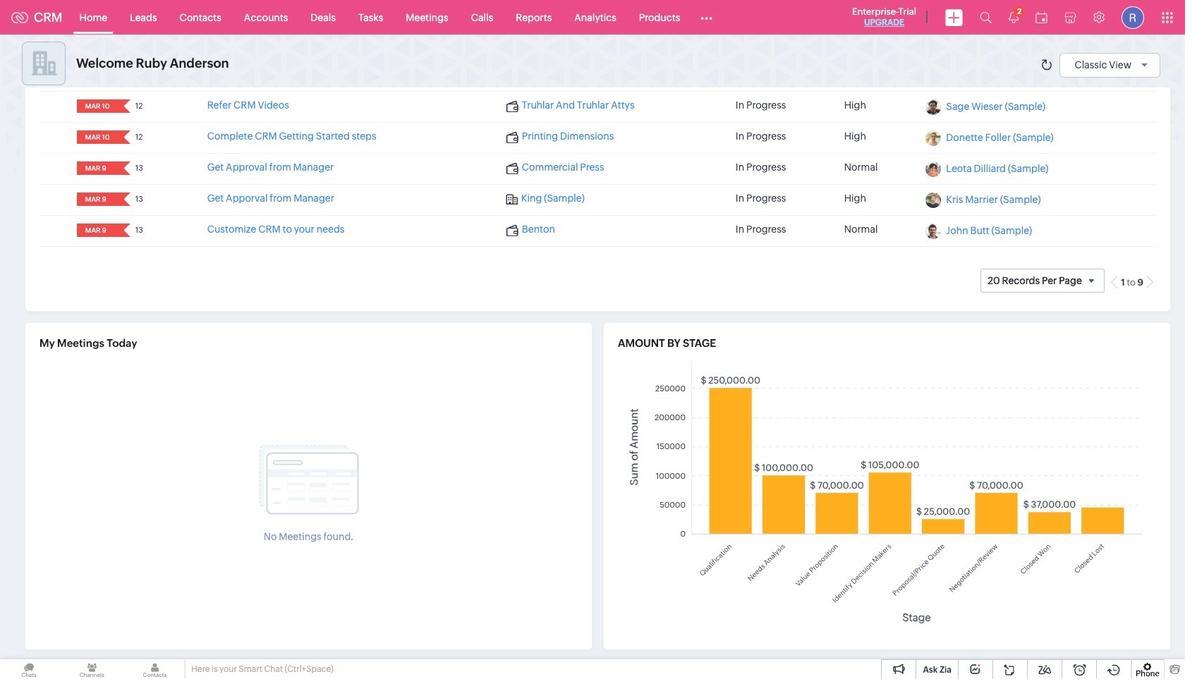 Task type: vqa. For each thing, say whether or not it's contained in the screenshot.
Signals 'element'
yes



Task type: describe. For each thing, give the bounding box(es) containing it.
profile element
[[1114, 0, 1153, 34]]

profile image
[[1122, 6, 1145, 29]]

signals element
[[1001, 0, 1028, 35]]



Task type: locate. For each thing, give the bounding box(es) containing it.
create menu image
[[946, 9, 964, 26]]

contacts image
[[126, 660, 184, 680]]

Other Modules field
[[692, 6, 722, 29]]

create menu element
[[937, 0, 972, 34]]

None field
[[81, 100, 114, 113], [81, 131, 114, 144], [81, 162, 114, 175], [81, 193, 114, 206], [81, 224, 114, 237], [81, 100, 114, 113], [81, 131, 114, 144], [81, 162, 114, 175], [81, 193, 114, 206], [81, 224, 114, 237]]

search element
[[972, 0, 1001, 35]]

chats image
[[0, 660, 58, 680]]

channels image
[[63, 660, 121, 680]]

calendar image
[[1036, 12, 1048, 23]]

logo image
[[11, 12, 28, 23]]

search image
[[980, 11, 992, 23]]



